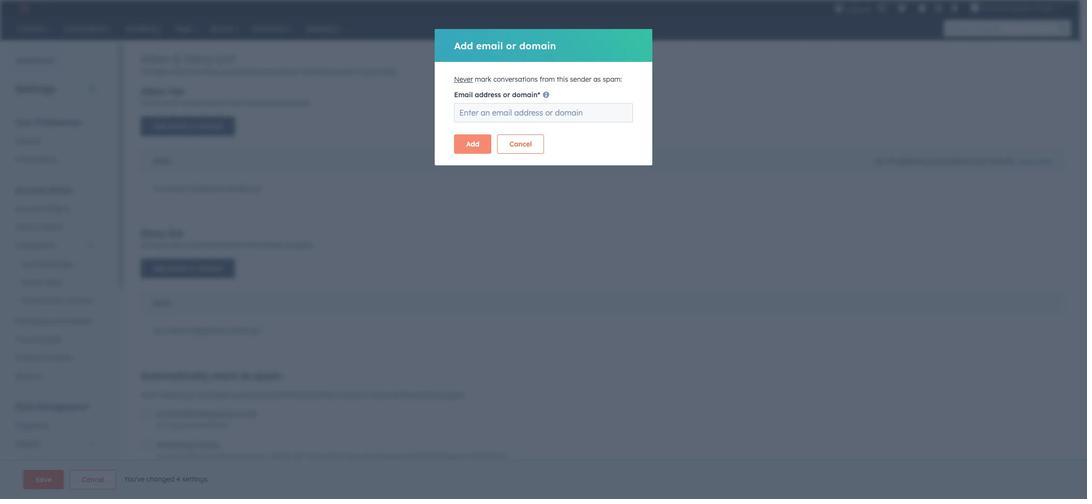 Task type: locate. For each thing, give the bounding box(es) containing it.
marked left the 'spam'
[[299, 67, 324, 76]]

to left allow at the top right of the page
[[968, 158, 974, 165]]

0 horizontal spatial be
[[290, 67, 298, 76]]

Email address or domain* text field
[[454, 103, 633, 122]]

0 vertical spatial the
[[244, 99, 254, 107]]

as inside allow list never mark conversations from the senders as spam:
[[282, 99, 290, 107]]

1 vertical spatial sent
[[405, 484, 417, 491]]

sent left the group
[[405, 484, 417, 491]]

apps for private apps
[[46, 278, 62, 287]]

0 horizontal spatial deny
[[141, 227, 166, 240]]

the for deny
[[247, 241, 257, 250]]

0 vertical spatial add email or domain button
[[141, 117, 235, 136]]

of left the 'users' at the left
[[336, 453, 342, 460]]

marketplaces button
[[892, 0, 913, 15]]

campaign.
[[237, 453, 266, 460]]

emails up representing
[[199, 471, 223, 481]]

account for account defaults
[[15, 205, 42, 213]]

1 vertical spatial senders
[[259, 241, 284, 250]]

(such right department on the bottom of page
[[283, 484, 298, 491]]

never up email address or domain*
[[454, 75, 473, 84]]

0 vertical spatial domain
[[520, 39, 557, 52]]

1 horizontal spatial &
[[41, 354, 46, 362]]

2 horizontal spatial &
[[173, 51, 181, 66]]

spam:
[[603, 75, 623, 84], [292, 99, 311, 107], [295, 241, 314, 250], [254, 370, 283, 382]]

0 vertical spatial added
[[948, 158, 966, 165]]

deny inside allow & deny list manage which incoming conversations should be marked as spam in your inbox.
[[184, 51, 213, 66]]

0 vertical spatial cancel
[[510, 140, 532, 149]]

account up account defaults
[[15, 185, 47, 195]]

0 horizontal spatial cancel button
[[70, 470, 116, 490]]

allow down manage
[[141, 85, 167, 97]]

you for first add email or domain button from the bottom of the page
[[153, 326, 165, 335]]

be right never
[[402, 391, 410, 400]]

private apps link
[[10, 273, 101, 292]]

1 vertical spatial add email or domain
[[153, 122, 223, 131]]

1 you haven't added any emails yet from the top
[[153, 184, 261, 193]]

(such
[[283, 484, 298, 491], [491, 484, 505, 491]]

spam: inside deny list always mark conversations from the senders as spam:
[[295, 241, 314, 250]]

or down allow list never mark conversations from the senders as spam:
[[189, 122, 196, 131]]

any down marketing
[[156, 453, 167, 460]]

2 horizontal spatial be
[[939, 158, 946, 165]]

0 vertical spatial to
[[968, 158, 974, 165]]

0 vertical spatial senders
[[256, 99, 280, 107]]

allow
[[991, 158, 1006, 165]]

allow list never mark conversations from the senders as spam:
[[141, 85, 311, 107]]

(such right participants
[[491, 484, 505, 491]]

consent
[[48, 354, 74, 362]]

1 vertical spatial cancel
[[82, 476, 104, 484]]

Search HubSpot search field
[[945, 20, 1063, 37]]

0 vertical spatial marked
[[299, 67, 324, 76]]

mark down which
[[162, 99, 178, 107]]

setup
[[49, 185, 72, 195]]

allow inside allow & deny list manage which incoming conversations should be marked as spam in your inbox.
[[141, 51, 170, 66]]

to
[[968, 158, 974, 165], [306, 453, 312, 460], [418, 484, 424, 491]]

never inside add email or domain dialog
[[454, 75, 473, 84]]

0 vertical spatial haven't
[[167, 184, 190, 193]]

0 horizontal spatial marked
[[299, 67, 324, 76]]

sender
[[570, 75, 592, 84]]

cancel inside page section "element"
[[82, 476, 104, 484]]

0 vertical spatial any
[[214, 184, 226, 193]]

settings.
[[182, 475, 209, 484]]

as inside allow & deny list manage which incoming conversations should be marked as spam in your inbox.
[[326, 67, 333, 76]]

add email or domain up never mark conversations from this sender as spam:
[[454, 39, 557, 52]]

1 horizontal spatial to
[[418, 484, 424, 491]]

senders inside allow list never mark conversations from the senders as spam:
[[256, 99, 280, 107]]

sent right typically
[[293, 453, 305, 460]]

marketing
[[208, 453, 236, 460]]

typically
[[268, 453, 291, 460]]

automatically
[[141, 370, 209, 382]]

as
[[326, 67, 333, 76], [594, 75, 601, 84], [282, 99, 290, 107], [285, 241, 293, 250], [240, 370, 251, 382], [438, 391, 446, 400], [300, 484, 306, 491], [507, 484, 513, 491]]

1 vertical spatial domain
[[198, 122, 223, 131]]

department
[[249, 484, 282, 491]]

marked
[[299, 67, 324, 76], [412, 391, 436, 400]]

0 vertical spatial &
[[173, 51, 181, 66]]

integrations
[[15, 241, 55, 250]]

domain down deny list always mark conversations from the senders as spam:
[[198, 264, 223, 273]]

users
[[343, 453, 358, 460]]

added
[[948, 158, 966, 165], [192, 184, 212, 193], [192, 326, 212, 335]]

properties link
[[10, 417, 101, 435]]

to left the group
[[418, 484, 424, 491]]

1 vertical spatial add email or domain button
[[141, 259, 235, 278]]

all
[[888, 158, 895, 165]]

account up users
[[15, 205, 42, 213]]

never down manage
[[141, 99, 160, 107]]

menu containing provation design studio
[[834, 0, 1069, 15]]

1 vertical spatial any
[[214, 326, 226, 335]]

add
[[454, 39, 473, 52], [153, 122, 166, 131], [466, 140, 480, 149], [153, 264, 166, 273]]

domain down allow list never mark conversations from the senders as spam:
[[198, 122, 223, 131]]

emails
[[228, 184, 249, 193], [228, 326, 249, 335], [301, 391, 322, 400], [168, 453, 186, 460]]

from inside allow list never mark conversations from the senders as spam:
[[226, 99, 242, 107]]

add email or domain button down always
[[141, 259, 235, 278]]

2 vertical spatial &
[[41, 354, 46, 362]]

add inside button
[[466, 140, 480, 149]]

more
[[1038, 158, 1053, 165]]

1 vertical spatial the
[[247, 241, 257, 250]]

cancel button for save
[[70, 470, 116, 490]]

0 horizontal spatial your
[[362, 67, 377, 76]]

or up never mark conversations from this sender as spam:
[[506, 39, 517, 52]]

add email or domain down always
[[153, 264, 223, 273]]

be inside allow & deny list manage which incoming conversations should be marked as spam in your inbox.
[[290, 67, 298, 76]]

2 any from the top
[[214, 326, 226, 335]]

0 vertical spatial your
[[362, 67, 377, 76]]

and right the 'users' at the left
[[359, 453, 370, 460]]

of
[[336, 453, 342, 460], [449, 484, 454, 491]]

1 vertical spatial to
[[306, 453, 312, 460]]

add email or domain
[[454, 39, 557, 52], [153, 122, 223, 131], [153, 264, 223, 273]]

1 horizontal spatial (such
[[491, 484, 505, 491]]

add email or domain for first add email or domain button from the bottom of the page
[[153, 264, 223, 273]]

support@).
[[344, 484, 375, 491]]

0 vertical spatial of
[[336, 453, 342, 460]]

from
[[540, 75, 555, 84], [226, 99, 242, 107], [230, 241, 245, 250], [324, 391, 339, 400], [188, 453, 201, 460]]

senders
[[256, 99, 280, 107], [259, 241, 284, 250]]

1 horizontal spatial never
[[454, 75, 473, 84]]

to left "batch"
[[306, 453, 312, 460]]

mark up address
[[475, 75, 492, 84]]

2 you haven't added any emails yet from the top
[[153, 326, 261, 335]]

private apps
[[21, 278, 62, 287]]

list inside allow list never mark conversations from the senders as spam:
[[170, 85, 184, 97]]

0 vertical spatial account
[[15, 185, 47, 195]]

upgrade
[[846, 5, 872, 12]]

1 vertical spatial of
[[449, 484, 454, 491]]

1 vertical spatial your
[[976, 158, 989, 165]]

1 horizontal spatial your
[[976, 158, 989, 165]]

data management
[[15, 402, 88, 412]]

cancel down email address or domain* text box
[[510, 140, 532, 149]]

group
[[431, 484, 447, 491]]

1 vertical spatial apps
[[46, 278, 62, 287]]

& inside allow & deny list manage which incoming conversations should be marked as spam in your inbox.
[[173, 51, 181, 66]]

automated response email
[[156, 409, 257, 419]]

mark right always
[[165, 241, 181, 250]]

apps up private apps link
[[58, 260, 74, 269]]

2 allow from the top
[[141, 85, 167, 97]]

2 vertical spatial domain
[[198, 264, 223, 273]]

1 vertical spatial added
[[192, 184, 212, 193]]

& up which
[[173, 51, 181, 66]]

conversations inside allow & deny list manage which incoming conversations should be marked as spam in your inbox.
[[220, 67, 265, 76]]

1 horizontal spatial sent
[[405, 484, 417, 491]]

allow for list
[[141, 85, 167, 97]]

sent
[[293, 453, 305, 460], [405, 484, 417, 491]]

0 vertical spatial and
[[233, 391, 246, 400]]

1 you from the top
[[153, 184, 165, 193]]

senders for deny
[[259, 241, 284, 250]]

provation design studio button
[[965, 0, 1068, 15]]

2 vertical spatial add email or domain
[[153, 264, 223, 273]]

1 vertical spatial deny
[[141, 227, 166, 240]]

mailchimp,
[[468, 453, 498, 460]]

a left the group
[[426, 484, 429, 491]]

be right should on the left
[[290, 67, 298, 76]]

domain*
[[512, 90, 541, 99]]

your left allow at the top right of the page
[[976, 158, 989, 165]]

domain
[[520, 39, 557, 52], [198, 122, 223, 131], [198, 264, 223, 273]]

emails
[[195, 440, 219, 450], [199, 471, 223, 481]]

mark up based,
[[212, 370, 237, 382]]

1 vertical spatial you haven't added any emails yet
[[153, 326, 261, 335]]

0 vertical spatial apps
[[58, 260, 74, 269]]

and right based,
[[233, 391, 246, 400]]

1 vertical spatial cancel button
[[70, 470, 116, 490]]

0 vertical spatial deny
[[184, 51, 213, 66]]

you
[[153, 184, 165, 193], [153, 326, 165, 335]]

2 vertical spatial be
[[402, 391, 410, 400]]

any for automated response email
[[156, 422, 167, 429]]

1 horizontal spatial deny
[[184, 51, 213, 66]]

list
[[170, 85, 184, 97], [1007, 158, 1016, 165], [169, 227, 183, 240]]

0 horizontal spatial to
[[306, 453, 312, 460]]

0 vertical spatial allow
[[141, 51, 170, 66]]

note: marketing, role-based, and subscription link emails from contacts will never be marked as spam.
[[141, 391, 467, 400]]

never inside allow list never mark conversations from the senders as spam:
[[141, 99, 160, 107]]

deny up incoming
[[184, 51, 213, 66]]

1 allow from the top
[[141, 51, 170, 66]]

downloads
[[57, 317, 92, 326]]

0 horizontal spatial cancel
[[82, 476, 104, 484]]

deny up always
[[141, 227, 166, 240]]

based
[[174, 471, 197, 481]]

management
[[37, 402, 88, 412]]

apps up service
[[46, 278, 62, 287]]

0 vertical spatial cancel button
[[498, 135, 544, 154]]

the
[[244, 99, 254, 107], [247, 241, 257, 250]]

save button
[[23, 470, 64, 490]]

add email or domain inside add email or domain dialog
[[454, 39, 557, 52]]

2 you from the top
[[153, 326, 165, 335]]

1 account from the top
[[15, 185, 47, 195]]

added for 2nd add email or domain button from the bottom of the page
[[192, 184, 212, 193]]

email
[[454, 90, 473, 99], [153, 158, 172, 165], [21, 297, 39, 305], [153, 300, 172, 307], [237, 409, 257, 419]]

conversations inside add email or domain dialog
[[494, 75, 538, 84]]

cancel for save
[[82, 476, 104, 484]]

1 vertical spatial marked
[[412, 391, 436, 400]]

tracking
[[15, 335, 42, 344]]

or right team
[[242, 484, 248, 491]]

1 vertical spatial you
[[153, 326, 165, 335]]

2 vertical spatial list
[[169, 227, 183, 240]]

allow
[[141, 51, 170, 66], [141, 85, 167, 97]]

incoming
[[189, 67, 219, 76]]

any auto-generated email.
[[156, 422, 229, 429]]

0 horizontal spatial and
[[233, 391, 246, 400]]

add button
[[454, 135, 492, 154]]

changed
[[147, 475, 174, 484]]

senders inside deny list always mark conversations from the senders as spam:
[[259, 241, 284, 250]]

representing
[[185, 484, 219, 491]]

account defaults link
[[10, 200, 101, 218]]

notifications link
[[10, 150, 101, 169]]

1 vertical spatial &
[[35, 223, 40, 232]]

in
[[355, 67, 360, 76]]

& right users
[[35, 223, 40, 232]]

page section element
[[0, 470, 1088, 490]]

cancel button left you've
[[70, 470, 116, 490]]

address
[[475, 90, 501, 99]]

of right the group
[[449, 484, 454, 491]]

cancel down contacts link
[[82, 476, 104, 484]]

data management element
[[10, 402, 101, 499]]

& for privacy
[[41, 354, 46, 362]]

or for first add email or domain button from the bottom of the page
[[189, 264, 196, 273]]

1 vertical spatial yet
[[251, 326, 261, 335]]

be
[[290, 67, 298, 76], [939, 158, 946, 165], [402, 391, 410, 400]]

0 vertical spatial you
[[153, 184, 165, 193]]

domain inside dialog
[[520, 39, 557, 52]]

integrations button
[[10, 237, 101, 255]]

list inside deny list always mark conversations from the senders as spam:
[[169, 227, 183, 240]]

your right in
[[362, 67, 377, 76]]

your inside allow & deny list manage which incoming conversations should be marked as spam in your inbox.
[[362, 67, 377, 76]]

allow inside allow list never mark conversations from the senders as spam:
[[141, 85, 167, 97]]

a left "batch"
[[313, 453, 317, 460]]

add email or domain down allow list never mark conversations from the senders as spam:
[[153, 122, 223, 131]]

cancel button down email address or domain* text box
[[498, 135, 544, 154]]

& right privacy
[[41, 354, 46, 362]]

allow up manage
[[141, 51, 170, 66]]

cancel inside add email or domain dialog
[[510, 140, 532, 149]]

mark inside deny list always mark conversations from the senders as spam:
[[165, 241, 181, 250]]

spam: inside allow list never mark conversations from the senders as spam:
[[292, 99, 311, 107]]

general
[[15, 137, 40, 146]]

2 account from the top
[[15, 205, 42, 213]]

email service provider link
[[10, 292, 101, 310]]

marked inside allow & deny list manage which incoming conversations should be marked as spam in your inbox.
[[299, 67, 324, 76]]

notifications image
[[951, 4, 960, 13]]

0 vertical spatial yet
[[251, 184, 261, 193]]

your preferences
[[15, 118, 81, 127]]

1 horizontal spatial cancel
[[510, 140, 532, 149]]

marked right never
[[412, 391, 436, 400]]

apps for connected apps
[[58, 260, 74, 269]]

emails up marketing
[[195, 440, 219, 450]]

any left auto-
[[156, 422, 167, 429]]

1 vertical spatial allow
[[141, 85, 167, 97]]

menu
[[834, 0, 1069, 15]]

1 vertical spatial account
[[15, 205, 42, 213]]

domain up never mark conversations from this sender as spam:
[[520, 39, 557, 52]]

save
[[35, 476, 52, 484]]

2 vertical spatial to
[[418, 484, 424, 491]]

you haven't added any emails yet for first add email or domain button from the bottom of the page
[[153, 326, 261, 335]]

1 vertical spatial haven't
[[167, 326, 190, 335]]

2 vertical spatial added
[[192, 326, 212, 335]]

the inside allow list never mark conversations from the senders as spam:
[[244, 99, 254, 107]]

0 vertical spatial you haven't added any emails yet
[[153, 184, 261, 193]]

0 vertical spatial add email or domain
[[454, 39, 557, 52]]

or for 2nd add email or domain button from the bottom of the page
[[189, 122, 196, 131]]

1 horizontal spatial marked
[[412, 391, 436, 400]]

or
[[506, 39, 517, 52], [503, 90, 510, 99], [189, 122, 196, 131], [189, 264, 196, 273], [242, 484, 248, 491]]

0 horizontal spatial never
[[141, 99, 160, 107]]

1 horizontal spatial cancel button
[[498, 135, 544, 154]]

any
[[156, 422, 167, 429], [156, 453, 167, 460], [156, 484, 167, 491], [376, 484, 387, 491]]

search image
[[1060, 25, 1067, 32]]

tools
[[415, 453, 428, 460]]

any down changed
[[156, 484, 167, 491]]

0 vertical spatial sent
[[293, 453, 305, 460]]

objects button
[[10, 435, 101, 453]]

contacts
[[21, 458, 50, 467]]

be right can
[[939, 158, 946, 165]]

1 vertical spatial never
[[141, 99, 160, 107]]

1 vertical spatial and
[[359, 453, 370, 460]]

provation
[[982, 4, 1010, 12]]

0 vertical spatial never
[[454, 75, 473, 84]]

the for allow
[[244, 99, 254, 107]]

0 vertical spatial be
[[290, 67, 298, 76]]

the inside deny list always mark conversations from the senders as spam:
[[247, 241, 257, 250]]

0 horizontal spatial (such
[[283, 484, 298, 491]]

not all addresses can be added to your allow list learn more
[[876, 158, 1053, 165]]

tracking code link
[[10, 331, 101, 349]]

or down deny list always mark conversations from the senders as spam:
[[189, 264, 196, 273]]

contacts link
[[10, 453, 101, 472]]

0 vertical spatial list
[[170, 85, 184, 97]]

2 yet from the top
[[251, 326, 261, 335]]

privacy & consent link
[[10, 349, 101, 367]]

0 horizontal spatial &
[[35, 223, 40, 232]]

settings link
[[933, 3, 945, 13]]

add email or domain button down allow list never mark conversations from the senders as spam:
[[141, 117, 235, 136]]



Task type: describe. For each thing, give the bounding box(es) containing it.
email address or domain*
[[454, 90, 543, 99]]

2 horizontal spatial to
[[968, 158, 974, 165]]

settings
[[15, 83, 55, 95]]

hubspot link
[[12, 2, 36, 14]]

dashboard
[[16, 56, 53, 65]]

domain for 2nd add email or domain button from the bottom of the page
[[198, 122, 223, 131]]

objects
[[15, 440, 40, 449]]

list for allow
[[170, 85, 184, 97]]

note:
[[141, 391, 158, 400]]

mark inside add email or domain dialog
[[475, 75, 492, 84]]

as inside add email or domain dialog
[[594, 75, 601, 84]]

2 (such from the left
[[491, 484, 505, 491]]

you've changed 4 settings.
[[124, 475, 209, 484]]

as inside deny list always mark conversations from the senders as spam:
[[285, 241, 293, 250]]

from inside deny list always mark conversations from the senders as spam:
[[230, 241, 245, 250]]

dashboard link
[[0, 51, 60, 71]]

a left team
[[221, 484, 224, 491]]

add email or domain for add email or domain dialog at top
[[454, 39, 557, 52]]

add email or domain dialog
[[435, 29, 653, 166]]

automated
[[156, 409, 197, 419]]

allow for &
[[141, 51, 170, 66]]

1 horizontal spatial be
[[402, 391, 410, 400]]

users
[[15, 223, 33, 232]]

properties
[[15, 421, 48, 430]]

security link
[[10, 367, 101, 386]]

1 (such from the left
[[283, 484, 298, 491]]

marketing,
[[160, 391, 194, 400]]

contacts
[[341, 391, 369, 400]]

privacy
[[15, 354, 39, 362]]

preferences
[[36, 118, 81, 127]]

help image
[[919, 4, 927, 13]]

account for account setup
[[15, 185, 47, 195]]

connected
[[21, 260, 56, 269]]

marketplaces image
[[898, 4, 907, 13]]

spam: inside add email or domain dialog
[[603, 75, 623, 84]]

1 horizontal spatial of
[[449, 484, 454, 491]]

users & teams link
[[10, 218, 101, 237]]

companies
[[21, 477, 57, 485]]

senders for allow
[[256, 99, 280, 107]]

settings image
[[935, 4, 943, 13]]

mark inside allow list never mark conversations from the senders as spam:
[[162, 99, 178, 107]]

deny list always mark conversations from the senders as spam:
[[141, 227, 314, 250]]

participants
[[456, 484, 489, 491]]

0 horizontal spatial sent
[[293, 453, 305, 460]]

provider
[[66, 297, 93, 305]]

from inside add email or domain dialog
[[540, 75, 555, 84]]

email inside dialog
[[476, 39, 503, 52]]

allow & deny list manage which incoming conversations should be marked as spam in your inbox.
[[141, 51, 398, 76]]

not
[[876, 158, 887, 165]]

1 horizontal spatial and
[[359, 453, 370, 460]]

or for add email or domain dialog at top
[[506, 39, 517, 52]]

composed
[[371, 453, 400, 460]]

1 any from the top
[[214, 184, 226, 193]]

calling icon image
[[878, 4, 887, 13]]

any for marketing emails
[[156, 453, 167, 460]]

2 add email or domain button from the top
[[141, 259, 235, 278]]

private
[[21, 278, 44, 287]]

generated
[[183, 422, 211, 429]]

email inside account setup element
[[21, 297, 39, 305]]

service
[[41, 297, 64, 305]]

team
[[226, 484, 240, 491]]

hubspot,
[[440, 453, 466, 460]]

any right support@).
[[376, 484, 387, 491]]

with
[[402, 453, 413, 460]]

add email or domain for 2nd add email or domain button from the bottom of the page
[[153, 122, 223, 131]]

marketplace downloads
[[15, 317, 92, 326]]

domain for first add email or domain button from the bottom of the page
[[198, 264, 223, 273]]

defaults
[[43, 205, 70, 213]]

manage
[[141, 67, 167, 76]]

can
[[927, 158, 938, 165]]

noreply@).
[[515, 484, 544, 491]]

any for role based emails
[[156, 484, 167, 491]]

domain for add email or domain dialog at top
[[520, 39, 557, 52]]

role-
[[196, 391, 210, 400]]

never
[[383, 391, 400, 400]]

auto-
[[168, 422, 183, 429]]

list for deny
[[169, 227, 183, 240]]

cancel button for add
[[498, 135, 544, 154]]

role
[[156, 471, 172, 481]]

you've
[[124, 475, 145, 484]]

always
[[141, 241, 163, 250]]

1 haven't from the top
[[167, 184, 190, 193]]

2 haven't from the top
[[167, 326, 190, 335]]

& for allow
[[173, 51, 181, 66]]

your
[[15, 118, 33, 127]]

should
[[267, 67, 288, 76]]

provation design studio
[[982, 4, 1053, 12]]

studio
[[1034, 4, 1053, 12]]

upgrade image
[[835, 4, 844, 13]]

general link
[[10, 132, 101, 150]]

list
[[216, 51, 235, 66]]

1 yet from the top
[[251, 184, 261, 193]]

1 add email or domain button from the top
[[141, 117, 235, 136]]

spam
[[335, 67, 353, 76]]

marketing@,
[[308, 484, 343, 491]]

email inside dialog
[[454, 90, 473, 99]]

a left marketing
[[202, 453, 206, 460]]

security
[[15, 372, 41, 381]]

1 vertical spatial emails
[[199, 471, 223, 481]]

account setup element
[[10, 185, 101, 386]]

or right address
[[503, 90, 510, 99]]

subscription
[[248, 391, 287, 400]]

your preferences element
[[10, 117, 101, 169]]

you for 2nd add email or domain button from the bottom of the page
[[153, 184, 165, 193]]

email.
[[213, 422, 229, 429]]

0 vertical spatial emails
[[195, 440, 219, 450]]

conversations inside allow list never mark conversations from the senders as spam:
[[180, 99, 225, 107]]

4
[[176, 475, 181, 484]]

will
[[371, 391, 381, 400]]

deny inside deny list always mark conversations from the senders as spam:
[[141, 227, 166, 240]]

automatically mark as spam:
[[141, 370, 283, 382]]

account defaults
[[15, 205, 70, 213]]

users & teams
[[15, 223, 62, 232]]

james peterson image
[[971, 3, 980, 12]]

etc
[[500, 453, 508, 460]]

help button
[[915, 0, 931, 15]]

conversations inside deny list always mark conversations from the senders as spam:
[[183, 241, 228, 250]]

cancel for add
[[510, 140, 532, 149]]

hubspot image
[[17, 2, 29, 14]]

0 horizontal spatial of
[[336, 453, 342, 460]]

this
[[557, 75, 569, 84]]

learn more button
[[1019, 158, 1053, 165]]

response
[[199, 409, 235, 419]]

& for users
[[35, 223, 40, 232]]

1 vertical spatial be
[[939, 158, 946, 165]]

companies link
[[10, 472, 101, 490]]

tracking code
[[15, 335, 61, 344]]

1 vertical spatial list
[[1007, 158, 1016, 165]]

design
[[1012, 4, 1033, 12]]

you haven't added any emails yet for 2nd add email or domain button from the bottom of the page
[[153, 184, 261, 193]]

connected apps
[[21, 260, 74, 269]]

added for first add email or domain button from the bottom of the page
[[192, 326, 212, 335]]

account setup
[[15, 185, 72, 195]]

connected apps link
[[10, 255, 101, 273]]



Task type: vqa. For each thing, say whether or not it's contained in the screenshot.
search button
yes



